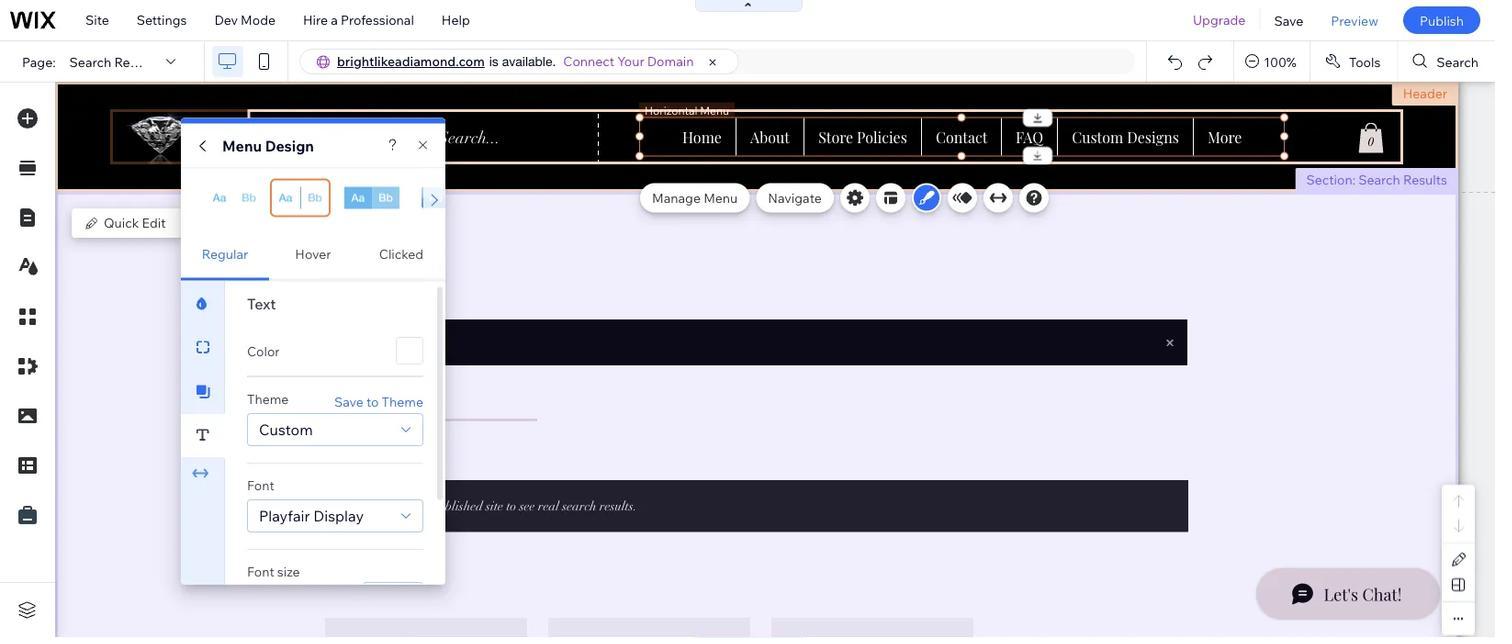 Task type: locate. For each thing, give the bounding box(es) containing it.
search down site
[[69, 54, 111, 70]]

playfair display
[[259, 507, 364, 525]]

save
[[1275, 12, 1304, 28], [334, 393, 364, 409]]

1 vertical spatial font
[[247, 564, 274, 580]]

results
[[114, 54, 158, 70], [1404, 172, 1448, 188]]

font
[[247, 477, 274, 493], [247, 564, 274, 580]]

1 vertical spatial save
[[334, 393, 364, 409]]

dev mode
[[214, 12, 276, 28]]

search for search results
[[69, 54, 111, 70]]

0 horizontal spatial save
[[334, 393, 364, 409]]

display
[[313, 507, 364, 525]]

search right section:
[[1359, 172, 1401, 188]]

0 vertical spatial font
[[247, 477, 274, 493]]

0 horizontal spatial results
[[114, 54, 158, 70]]

1 vertical spatial results
[[1404, 172, 1448, 188]]

0 vertical spatial results
[[114, 54, 158, 70]]

font left size
[[247, 564, 274, 580]]

1 vertical spatial menu
[[704, 190, 738, 206]]

hire
[[303, 12, 328, 28]]

0 vertical spatial save
[[1275, 12, 1304, 28]]

theme right 'to'
[[382, 393, 423, 409]]

is available. connect your domain
[[489, 53, 694, 69]]

save left 'to'
[[334, 393, 364, 409]]

1 horizontal spatial save
[[1275, 12, 1304, 28]]

2 horizontal spatial search
[[1437, 54, 1479, 70]]

0 vertical spatial menu
[[222, 136, 262, 155]]

1 font from the top
[[247, 477, 274, 493]]

2 font from the top
[[247, 564, 274, 580]]

edit
[[142, 215, 166, 231]]

menu up column
[[222, 136, 262, 155]]

preview
[[1331, 12, 1379, 28]]

menu right manage
[[704, 190, 738, 206]]

available.
[[502, 54, 556, 69]]

font up playfair
[[247, 477, 274, 493]]

theme
[[247, 391, 289, 407], [382, 393, 423, 409]]

save inside button
[[1275, 12, 1304, 28]]

100% button
[[1235, 41, 1310, 82]]

professional
[[341, 12, 414, 28]]

menu
[[222, 136, 262, 155], [704, 190, 738, 206]]

save up 100%
[[1275, 12, 1304, 28]]

help
[[442, 12, 470, 28]]

2
[[296, 166, 302, 180]]

settings
[[137, 12, 187, 28]]

is
[[489, 54, 499, 69]]

theme up custom
[[247, 391, 289, 407]]

preview button
[[1318, 0, 1393, 40]]

results down settings
[[114, 54, 158, 70]]

search down the publish button
[[1437, 54, 1479, 70]]

a
[[331, 12, 338, 28]]

search inside "button"
[[1437, 54, 1479, 70]]

custom
[[259, 420, 313, 439]]

upgrade
[[1193, 12, 1246, 28]]

search
[[69, 54, 111, 70], [1437, 54, 1479, 70], [1359, 172, 1401, 188]]

domain
[[648, 53, 694, 69]]

1 horizontal spatial theme
[[382, 393, 423, 409]]

0 horizontal spatial search
[[69, 54, 111, 70]]

search results
[[69, 54, 158, 70]]

save for save to theme
[[334, 393, 364, 409]]

results down header
[[1404, 172, 1448, 188]]



Task type: describe. For each thing, give the bounding box(es) containing it.
text
[[247, 294, 276, 313]]

section:
[[1307, 172, 1356, 188]]

font size
[[247, 564, 300, 580]]

site
[[85, 12, 109, 28]]

section: search results
[[1307, 172, 1448, 188]]

color
[[247, 343, 280, 359]]

column 2
[[253, 166, 302, 180]]

clicked
[[379, 246, 424, 262]]

publish
[[1420, 12, 1464, 28]]

1 horizontal spatial results
[[1404, 172, 1448, 188]]

playfair
[[259, 507, 310, 525]]

save button
[[1261, 0, 1318, 40]]

tools
[[1349, 54, 1381, 70]]

regular
[[202, 246, 248, 262]]

save for save
[[1275, 12, 1304, 28]]

quick
[[104, 215, 139, 231]]

hire a professional
[[303, 12, 414, 28]]

header
[[1403, 85, 1448, 102]]

0 horizontal spatial menu
[[222, 136, 262, 155]]

size
[[277, 564, 300, 580]]

design
[[265, 136, 314, 155]]

font for font size
[[247, 564, 274, 580]]

dev
[[214, 12, 238, 28]]

1 horizontal spatial search
[[1359, 172, 1401, 188]]

1 horizontal spatial menu
[[704, 190, 738, 206]]

save to theme
[[334, 393, 423, 409]]

publish button
[[1404, 6, 1481, 34]]

font for font
[[247, 477, 274, 493]]

100%
[[1264, 54, 1297, 70]]

search button
[[1398, 41, 1496, 82]]

connect
[[563, 53, 615, 69]]

column
[[253, 166, 293, 180]]

search for search
[[1437, 54, 1479, 70]]

mode
[[241, 12, 276, 28]]

hover
[[295, 246, 331, 262]]

navigate
[[768, 190, 822, 206]]

menu design
[[222, 136, 314, 155]]

tools button
[[1311, 41, 1398, 82]]

manage menu
[[652, 190, 738, 206]]

quick edit
[[104, 215, 166, 231]]

your
[[618, 53, 645, 69]]

manage
[[652, 190, 701, 206]]

0 horizontal spatial theme
[[247, 391, 289, 407]]

brightlikeadiamond.com
[[337, 53, 485, 69]]

to
[[367, 393, 379, 409]]



Task type: vqa. For each thing, say whether or not it's contained in the screenshot.
color
yes



